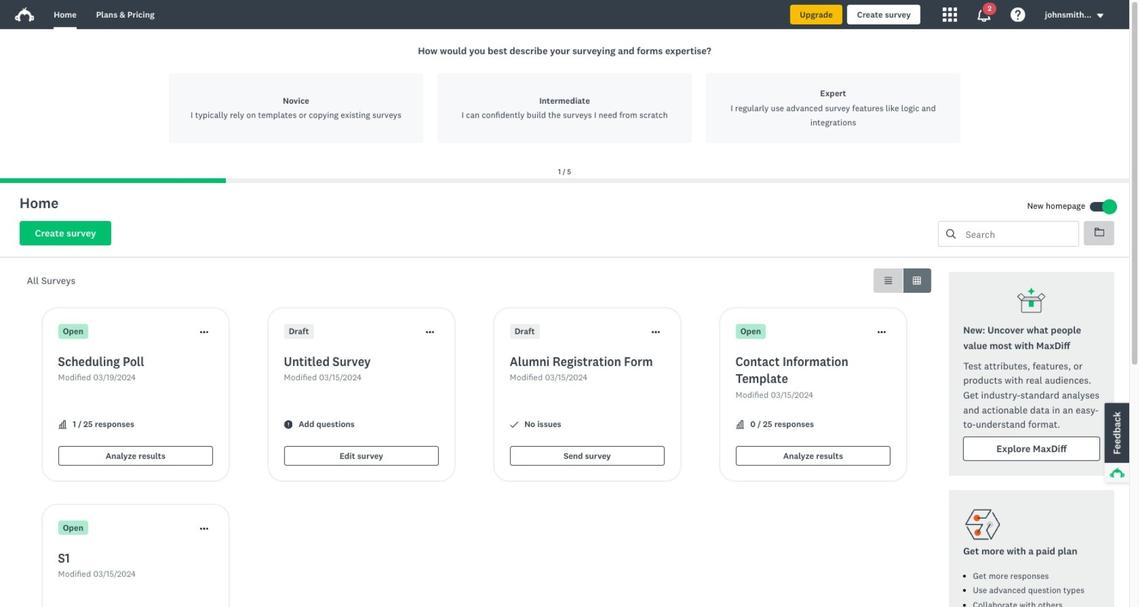 Task type: describe. For each thing, give the bounding box(es) containing it.
response count image
[[736, 421, 744, 429]]

search image
[[946, 229, 956, 239]]

warning image
[[284, 421, 292, 429]]

folders image
[[1094, 228, 1104, 237]]

folders image
[[1094, 228, 1104, 237]]

help icon image
[[1011, 7, 1026, 22]]



Task type: vqa. For each thing, say whether or not it's contained in the screenshot.
Dropdown arrow icon
yes



Task type: locate. For each thing, give the bounding box(es) containing it.
2 brand logo image from the top
[[15, 7, 34, 22]]

dialog
[[0, 29, 1129, 183]]

max diff icon image
[[1017, 287, 1046, 316]]

brand logo image
[[15, 5, 34, 24], [15, 7, 34, 22]]

no issues image
[[510, 421, 518, 429]]

dropdown arrow icon image
[[1096, 11, 1105, 20], [1097, 13, 1104, 18]]

response count image
[[58, 421, 67, 429], [736, 421, 744, 429], [58, 421, 67, 429]]

response based pricing icon image
[[963, 505, 1002, 544]]

notification center icon image
[[977, 7, 991, 22]]

group
[[874, 269, 932, 293]]

Search text field
[[956, 222, 1078, 246]]

1 brand logo image from the top
[[15, 5, 34, 24]]

search image
[[946, 229, 956, 239]]

products icon image
[[943, 7, 957, 22], [943, 7, 957, 22]]



